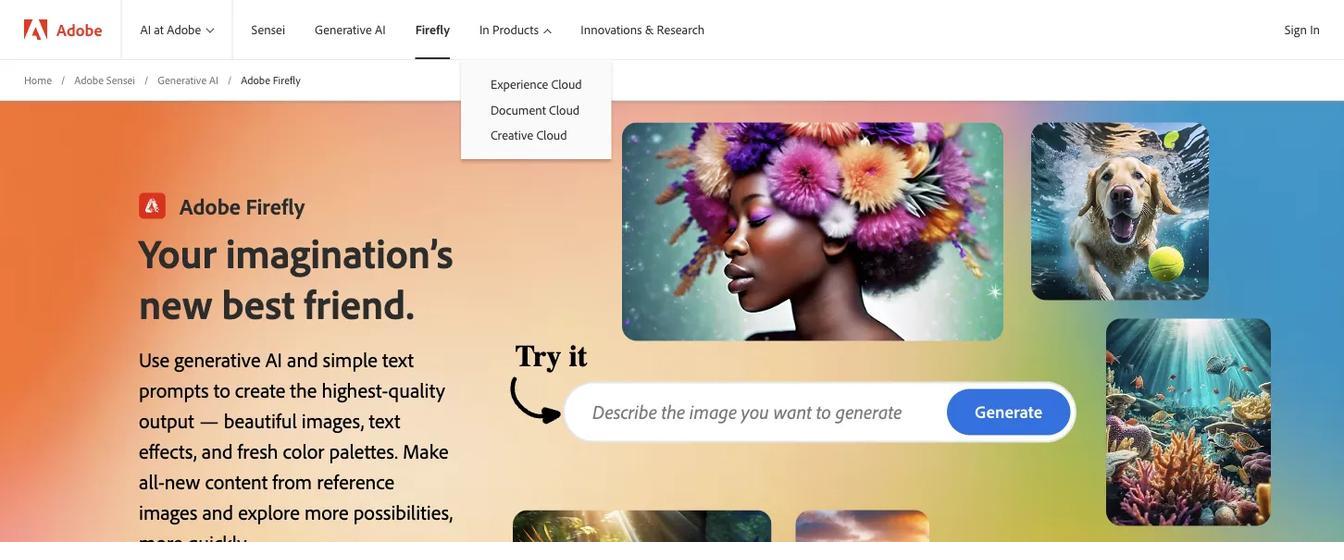 Task type: locate. For each thing, give the bounding box(es) containing it.
1 vertical spatial adobe firefly
[[180, 191, 305, 220]]

adobe sensei
[[74, 73, 135, 87]]

adobe firefly down "sensei" link
[[241, 73, 301, 87]]

and down the —
[[202, 438, 233, 464]]

0 vertical spatial text
[[382, 346, 414, 372]]

2 in from the left
[[480, 21, 490, 38]]

cloud inside document cloud link
[[549, 101, 580, 118]]

0 vertical spatial sensei
[[251, 21, 285, 38]]

experience cloud
[[491, 76, 582, 92]]

generate
[[975, 401, 1043, 423]]

in products button
[[461, 0, 562, 59]]

sensei
[[251, 21, 285, 38], [106, 73, 135, 87]]

new inside your imagination's new best friend.
[[139, 278, 212, 329]]

ai at adobe
[[140, 21, 201, 38]]

color
[[283, 438, 324, 464]]

home link
[[24, 72, 52, 88]]

new inside use generative ai and simple text prompts to create the highest-quality output — beautiful images, text effects, and fresh color palettes. make all-new content from reference images and explore more possibilities, more quickly.
[[165, 468, 200, 494]]

adobe inside 'dropdown button'
[[167, 21, 201, 38]]

more down reference
[[305, 499, 349, 525]]

ai inside use generative ai and simple text prompts to create the highest-quality output — beautiful images, text effects, and fresh color palettes. make all-new content from reference images and explore more possibilities, more quickly.
[[265, 346, 282, 372]]

0 vertical spatial generative
[[315, 21, 372, 38]]

new up 'use'
[[139, 278, 212, 329]]

None text field
[[593, 398, 947, 427]]

generative
[[174, 346, 261, 372]]

1 vertical spatial generative ai
[[158, 73, 218, 87]]

adobe, inc. image
[[24, 19, 47, 40]]

adobe firefly
[[241, 73, 301, 87], [180, 191, 305, 220]]

1 vertical spatial cloud
[[549, 101, 580, 118]]

document cloud link
[[461, 97, 612, 122]]

sensei right "ai at adobe" 'dropdown button'
[[251, 21, 285, 38]]

sign
[[1285, 21, 1307, 38]]

firefly link
[[397, 0, 461, 59]]

cloud
[[551, 76, 582, 92], [549, 101, 580, 118], [537, 127, 567, 143]]

and up the
[[287, 346, 318, 372]]

in left products
[[480, 21, 490, 38]]

create
[[235, 377, 285, 403]]

innovations & research
[[581, 21, 705, 38]]

cloud down document cloud link
[[537, 127, 567, 143]]

0 horizontal spatial in
[[480, 21, 490, 38]]

1 horizontal spatial generative
[[315, 21, 372, 38]]

1 horizontal spatial generative ai link
[[296, 0, 397, 59]]

imagination's
[[226, 227, 453, 278]]

generative ai down "ai at adobe" 'dropdown button'
[[158, 73, 218, 87]]

and
[[287, 346, 318, 372], [202, 438, 233, 464], [202, 499, 233, 525]]

firefly left in products
[[415, 21, 450, 38]]

firefly up your imagination's new best friend.
[[246, 191, 305, 220]]

1 vertical spatial and
[[202, 438, 233, 464]]

0 horizontal spatial generative
[[158, 73, 207, 87]]

generative ai link
[[296, 0, 397, 59], [158, 72, 218, 88]]

&
[[645, 21, 654, 38]]

1 vertical spatial firefly
[[273, 73, 301, 87]]

all-
[[139, 468, 165, 494]]

new
[[139, 278, 212, 329], [165, 468, 200, 494]]

cloud for experience cloud
[[551, 76, 582, 92]]

experience
[[491, 76, 549, 92]]

adobe firefly logo image
[[139, 193, 166, 219]]

0 vertical spatial more
[[305, 499, 349, 525]]

1 vertical spatial generative
[[158, 73, 207, 87]]

generative
[[315, 21, 372, 38], [158, 73, 207, 87]]

adobe up the your
[[180, 191, 241, 220]]

0 vertical spatial cloud
[[551, 76, 582, 92]]

1 in from the left
[[1310, 21, 1320, 38]]

new up images
[[165, 468, 200, 494]]

cloud up document cloud link
[[551, 76, 582, 92]]

generative right "sensei" link
[[315, 21, 372, 38]]

generative ai left firefly link
[[315, 21, 386, 38]]

group
[[461, 59, 612, 159]]

0 horizontal spatial more
[[139, 529, 183, 543]]

generative ai
[[315, 21, 386, 38], [158, 73, 218, 87]]

sign in button
[[1281, 14, 1324, 45]]

more down images
[[139, 529, 183, 543]]

generative down "ai at adobe" 'dropdown button'
[[158, 73, 207, 87]]

0 vertical spatial generative ai
[[315, 21, 386, 38]]

2 vertical spatial and
[[202, 499, 233, 525]]

possibilities,
[[353, 499, 453, 525]]

ai
[[140, 21, 151, 38], [375, 21, 386, 38], [209, 73, 218, 87], [265, 346, 282, 372]]

in
[[1310, 21, 1320, 38], [480, 21, 490, 38]]

2 vertical spatial cloud
[[537, 127, 567, 143]]

1 horizontal spatial generative ai
[[315, 21, 386, 38]]

0 vertical spatial new
[[139, 278, 212, 329]]

adobe down "sensei" link
[[241, 73, 270, 87]]

cloud inside experience cloud link
[[551, 76, 582, 92]]

adobe firefly up the your
[[180, 191, 305, 220]]

firefly down "sensei" link
[[273, 73, 301, 87]]

and up quickly.
[[202, 499, 233, 525]]

ai left firefly link
[[375, 21, 386, 38]]

cloud for creative cloud
[[537, 127, 567, 143]]

adobe
[[56, 19, 102, 40], [167, 21, 201, 38], [74, 73, 104, 87], [241, 73, 270, 87], [180, 191, 241, 220]]

0 vertical spatial firefly
[[415, 21, 450, 38]]

firefly
[[415, 21, 450, 38], [273, 73, 301, 87], [246, 191, 305, 220]]

in right sign
[[1310, 21, 1320, 38]]

1 horizontal spatial in
[[1310, 21, 1320, 38]]

highest-
[[322, 377, 389, 403]]

1 vertical spatial new
[[165, 468, 200, 494]]

sensei down "ai at adobe" 'dropdown button'
[[106, 73, 135, 87]]

text up the "quality"
[[382, 346, 414, 372]]

to
[[214, 377, 230, 403]]

cloud down experience cloud link
[[549, 101, 580, 118]]

more
[[305, 499, 349, 525], [139, 529, 183, 543]]

1 vertical spatial generative ai link
[[158, 72, 218, 88]]

adobe right "at"
[[167, 21, 201, 38]]

text up palettes.
[[369, 407, 400, 433]]

make
[[403, 438, 449, 464]]

1 horizontal spatial sensei
[[251, 21, 285, 38]]

1 vertical spatial sensei
[[106, 73, 135, 87]]

ai up "create"
[[265, 346, 282, 372]]

ai left "at"
[[140, 21, 151, 38]]

cloud inside "creative cloud" link
[[537, 127, 567, 143]]

text
[[382, 346, 414, 372], [369, 407, 400, 433]]

best
[[222, 278, 295, 329]]



Task type: vqa. For each thing, say whether or not it's contained in the screenshot.
"Experience Cloud" LINK
yes



Task type: describe. For each thing, give the bounding box(es) containing it.
0 horizontal spatial sensei
[[106, 73, 135, 87]]

0 vertical spatial and
[[287, 346, 318, 372]]

adobe right the adobe, inc. image
[[56, 19, 102, 40]]

1 horizontal spatial more
[[305, 499, 349, 525]]

prompts
[[139, 377, 209, 403]]

images
[[139, 499, 198, 525]]

output
[[139, 407, 194, 433]]

sensei link
[[233, 0, 296, 59]]

reference
[[317, 468, 395, 494]]

innovations & research link
[[562, 0, 716, 59]]

adobe sensei link
[[74, 72, 135, 88]]

use
[[139, 346, 169, 372]]

use generative ai and simple text prompts to create the highest-quality output — beautiful images, text effects, and fresh color palettes. make all-new content from reference images and explore more possibilities, more quickly.
[[139, 346, 453, 543]]

in inside popup button
[[480, 21, 490, 38]]

your imagination's new best friend.
[[139, 227, 453, 329]]

creative
[[491, 127, 534, 143]]

0 vertical spatial adobe firefly
[[241, 73, 301, 87]]

2 vertical spatial firefly
[[246, 191, 305, 220]]

sign in
[[1285, 21, 1320, 38]]

effects,
[[139, 438, 197, 464]]

products
[[493, 21, 539, 38]]

1 vertical spatial more
[[139, 529, 183, 543]]

home
[[24, 73, 52, 87]]

simple
[[323, 346, 378, 372]]

adobe right home
[[74, 73, 104, 87]]

ai at adobe button
[[122, 0, 232, 59]]

creative cloud link
[[461, 122, 612, 148]]

document cloud
[[491, 101, 580, 118]]

document
[[491, 101, 546, 118]]

cloud for document cloud
[[549, 101, 580, 118]]

in products
[[480, 21, 539, 38]]

at
[[154, 21, 164, 38]]

ai down "ai at adobe" 'dropdown button'
[[209, 73, 218, 87]]

images,
[[302, 407, 364, 433]]

in inside button
[[1310, 21, 1320, 38]]

research
[[657, 21, 705, 38]]

ai inside 'dropdown button'
[[140, 21, 151, 38]]

creative cloud
[[491, 127, 567, 143]]

from
[[273, 468, 312, 494]]

explore
[[238, 499, 300, 525]]

the
[[290, 377, 317, 403]]

quickly.
[[188, 529, 249, 543]]

generate button
[[947, 389, 1071, 435]]

friend.
[[304, 278, 414, 329]]

palettes.
[[329, 438, 398, 464]]

—
[[199, 407, 219, 433]]

your
[[139, 227, 216, 278]]

innovations
[[581, 21, 642, 38]]

fresh
[[238, 438, 278, 464]]

1 vertical spatial text
[[369, 407, 400, 433]]

adobe link
[[6, 0, 121, 59]]

0 horizontal spatial generative ai link
[[158, 72, 218, 88]]

group containing experience cloud
[[461, 59, 612, 159]]

0 horizontal spatial generative ai
[[158, 73, 218, 87]]

0 vertical spatial generative ai link
[[296, 0, 397, 59]]

experience cloud link
[[461, 71, 612, 97]]

beautiful
[[224, 407, 297, 433]]

quality
[[389, 377, 445, 403]]

content
[[205, 468, 268, 494]]



